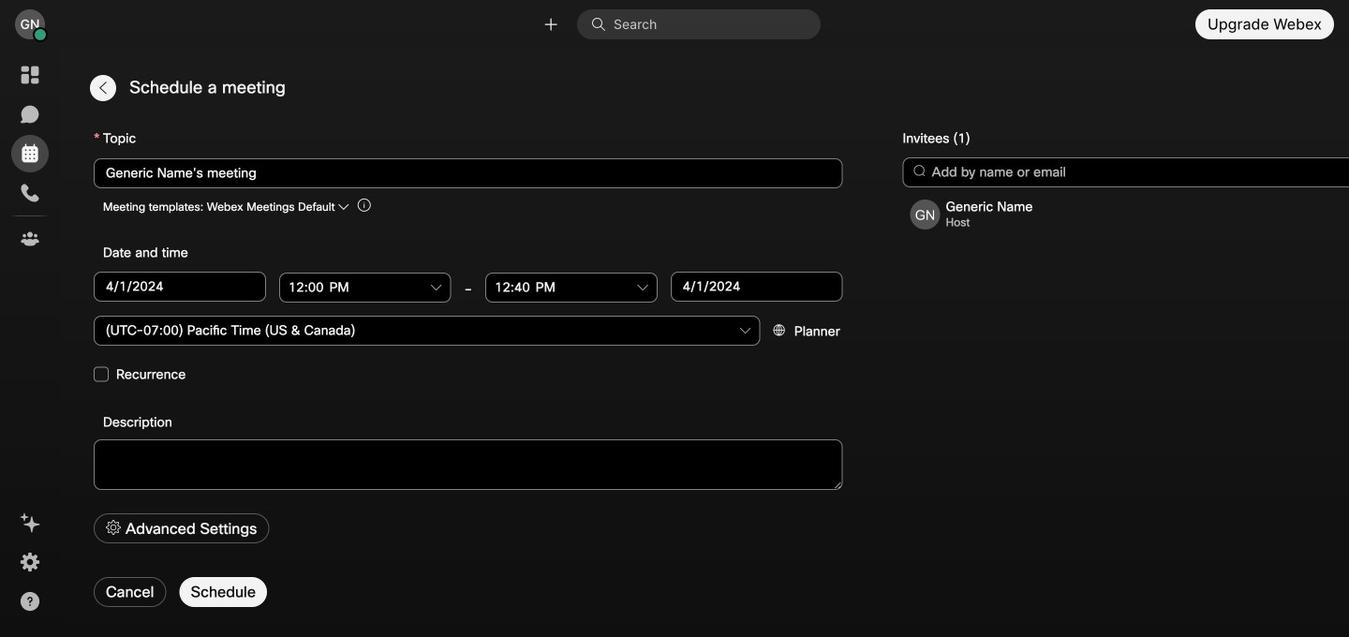 Task type: locate. For each thing, give the bounding box(es) containing it.
navigation
[[0, 49, 60, 637]]



Task type: describe. For each thing, give the bounding box(es) containing it.
webex tab list
[[11, 56, 49, 258]]



Task type: vqa. For each thing, say whether or not it's contained in the screenshot.
Calls icon
no



